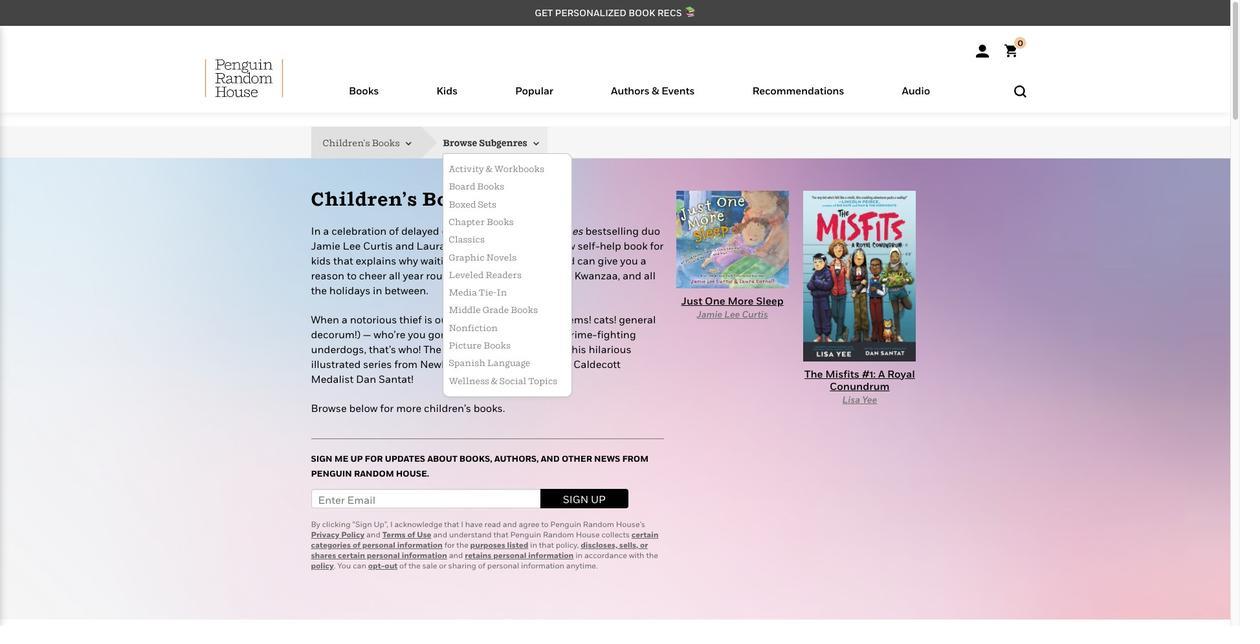 Task type: describe. For each thing, give the bounding box(es) containing it.
have
[[465, 520, 483, 529]]

books,
[[459, 454, 492, 464]]

by
[[311, 520, 320, 529]]

fighting
[[597, 328, 636, 341]]

from inside bestselling duo jamie lee curtis and laura cornell give readers a new self-help book for kids that explains why waiting can be wonderful — and can give you a reason to cheer all year round, from new year's day to kwanzaa, and all the holidays in between.
[[460, 269, 484, 282]]

sign up button
[[540, 489, 628, 509]]

purposes
[[470, 540, 505, 550]]

list box inside the browse by category or genre navigation
[[443, 154, 572, 397]]

a down book
[[641, 254, 646, 267]]

readers
[[508, 240, 545, 252]]

notorious
[[350, 313, 397, 326]]

certain categories of personal information
[[311, 530, 659, 550]]

newbery
[[420, 358, 463, 371]]

picture books
[[449, 341, 511, 351]]

sign for sign up
[[563, 493, 589, 506]]

browse below for more children's books.
[[311, 402, 505, 415]]

policy
[[311, 561, 334, 571]]

just one more sleep
[[681, 295, 784, 308]]

a inside when a notorious thief is out for priceless treasure (gems! cats! general decorum!) — who're you gonna call? an elite team of crime-fighting underdogs, that's who! the misfits are on the case in this hilarious illustrated series from newbery honoree lisa yee and caldecott medalist dan santat!
[[342, 313, 348, 326]]

children's
[[424, 402, 471, 415]]

and right use on the bottom left
[[433, 530, 447, 540]]

& for activity
[[486, 164, 492, 174]]

me
[[334, 454, 348, 464]]

graphic
[[449, 252, 485, 262]]

a up kids
[[323, 225, 329, 238]]

house's
[[616, 520, 645, 529]]

series
[[363, 358, 392, 371]]

graphic novels link
[[444, 249, 572, 267]]

from inside when a notorious thief is out for priceless treasure (gems! cats! general decorum!) — who're you gonna call? an elite team of crime-fighting underdogs, that's who! the misfits are on the case in this hilarious illustrated series from newbery honoree lisa yee and caldecott medalist dan santat!
[[394, 358, 418, 371]]

sharing
[[448, 561, 476, 571]]

1 vertical spatial children's
[[311, 187, 418, 210]]

misfits inside the misfits #1: a royal conundrum
[[825, 367, 860, 380]]

1 i from the left
[[390, 520, 393, 529]]

— inside when a notorious thief is out for priceless treasure (gems! cats! general decorum!) — who're you gonna call? an elite team of crime-fighting underdogs, that's who! the misfits are on the case in this hilarious illustrated series from newbery honoree lisa yee and caldecott medalist dan santat!
[[363, 328, 371, 341]]

explains
[[356, 254, 396, 267]]

authors & events button
[[582, 82, 724, 113]]

kwanzaa,
[[575, 269, 620, 282]]

policy,
[[556, 540, 579, 550]]

1 horizontal spatial give
[[598, 254, 618, 267]]

celebration
[[332, 225, 387, 238]]

authors
[[611, 84, 650, 97]]

activity
[[449, 164, 484, 174]]

& for wellness
[[491, 376, 498, 386]]

categories
[[311, 540, 351, 550]]

middle grade books
[[449, 305, 538, 316]]

conundrum
[[830, 380, 890, 393]]

one
[[705, 295, 725, 308]]

leveled
[[449, 270, 484, 280]]

an
[[487, 328, 500, 341]]

grade
[[483, 305, 509, 316]]

boxed sets
[[449, 199, 497, 209]]

books inside dropdown button
[[349, 84, 379, 97]]

1 horizontal spatial lisa
[[843, 394, 860, 405]]

.
[[334, 561, 336, 571]]

policy link
[[311, 561, 334, 571]]

discloses, sells, or shares certain personal information link
[[311, 540, 648, 560]]

language
[[487, 358, 530, 369]]

of inside certain categories of personal information
[[353, 540, 360, 550]]

cornell
[[448, 240, 483, 252]]

gonna
[[428, 328, 460, 341]]

children's inside field
[[323, 137, 370, 148]]

the inside when a notorious thief is out for priceless treasure (gems! cats! general decorum!) — who're you gonna call? an elite team of crime-fighting underdogs, that's who! the misfits are on the case in this hilarious illustrated series from newbery honoree lisa yee and caldecott medalist dan santat!
[[513, 343, 529, 356]]

1 vertical spatial yee
[[862, 394, 877, 405]]

personal inside certain categories of personal information
[[362, 540, 395, 550]]

personal down retains personal information link at the bottom left
[[487, 561, 519, 571]]

1 vertical spatial random
[[583, 520, 614, 529]]

treasure
[[515, 313, 556, 326]]

information down retains personal information link at the bottom left
[[521, 561, 564, 571]]

media tie-in
[[449, 287, 507, 298]]

can inside and retains personal information in accordance with the policy . you can opt-out of the sale or sharing of personal information anytime.
[[353, 561, 366, 571]]

about
[[427, 454, 457, 464]]

2 vertical spatial penguin
[[510, 530, 541, 540]]

for left 'more'
[[380, 402, 394, 415]]

you inside bestselling duo jamie lee curtis and laura cornell give readers a new self-help book for kids that explains why waiting can be wonderful — and can give you a reason to cheer all year round, from new year's day to kwanzaa, and all the holidays in between.
[[620, 254, 638, 267]]

agree
[[519, 520, 539, 529]]

0 vertical spatial in
[[311, 225, 321, 238]]

2 all from the left
[[644, 269, 656, 282]]

lisa inside when a notorious thief is out for priceless treasure (gems! cats! general decorum!) — who're you gonna call? an elite team of crime-fighting underdogs, that's who! the misfits are on the case in this hilarious illustrated series from newbery honoree lisa yee and caldecott medalist dan santat!
[[510, 358, 531, 371]]

sign in image
[[976, 45, 989, 58]]

kids
[[436, 84, 458, 97]]

browse for browse below for more children's books.
[[311, 402, 347, 415]]

the misfits #1: a royal conundrum
[[805, 367, 915, 393]]

0 horizontal spatial to
[[347, 269, 357, 282]]

cats!
[[594, 313, 617, 326]]

privacy policy link
[[311, 530, 365, 540]]

who!
[[398, 343, 421, 356]]

novels
[[486, 252, 517, 262]]

or inside discloses, sells, or shares certain personal information
[[640, 540, 648, 550]]

and down up",
[[366, 530, 380, 540]]

sign me up for updates about books, authors, and other news from penguin random house.
[[311, 454, 649, 479]]

and down new
[[556, 254, 575, 267]]

kids button
[[408, 82, 486, 113]]

read
[[485, 520, 501, 529]]

certain inside certain categories of personal information
[[632, 530, 659, 540]]

1 vertical spatial jamie
[[697, 309, 722, 320]]

0 vertical spatial new
[[506, 225, 528, 238]]

children's books inside field
[[323, 137, 402, 148]]

and up why
[[395, 240, 414, 252]]

certain categories of personal information link
[[311, 530, 659, 550]]

are
[[480, 343, 495, 356]]

accordance
[[584, 551, 627, 560]]

search image
[[1014, 85, 1026, 98]]

self-
[[578, 240, 600, 252]]

middle grade books link
[[444, 302, 572, 320]]

year's
[[510, 269, 539, 282]]

readers
[[485, 270, 522, 280]]

sale
[[422, 561, 437, 571]]

in inside bestselling duo jamie lee curtis and laura cornell give readers a new self-help book for kids that explains why waiting can be wonderful — and can give you a reason to cheer all year round, from new year's day to kwanzaa, and all the holidays in between.
[[373, 284, 382, 297]]

browse by category or genre navigation
[[311, 127, 699, 397]]

of inside by clicking "sign up", i acknowledge that i have read and agree to penguin random house's privacy policy and terms of use and understand that penguin random house collects
[[407, 530, 415, 540]]

2 horizontal spatial to
[[562, 269, 572, 282]]

personal down for the purposes listed in that policy,
[[493, 551, 527, 560]]

of left delayed
[[389, 225, 399, 238]]

recommendations button
[[724, 82, 873, 113]]

more
[[728, 295, 754, 308]]

the down understand
[[457, 540, 469, 550]]

the inside when a notorious thief is out for priceless treasure (gems! cats! general decorum!) — who're you gonna call? an elite team of crime-fighting underdogs, that's who! the misfits are on the case in this hilarious illustrated series from newbery honoree lisa yee and caldecott medalist dan santat!
[[423, 343, 442, 356]]

2 i from the left
[[461, 520, 463, 529]]

out inside and retains personal information in accordance with the policy . you can opt-out of the sale or sharing of personal information anytime.
[[385, 561, 398, 571]]

leveled readers
[[449, 270, 522, 280]]

📚
[[684, 7, 696, 18]]

2 horizontal spatial can
[[577, 254, 595, 267]]

chapter books
[[449, 217, 514, 227]]

classics
[[449, 234, 485, 245]]

the inside bestselling duo jamie lee curtis and laura cornell give readers a new self-help book for kids that explains why waiting can be wonderful — and can give you a reason to cheer all year round, from new year's day to kwanzaa, and all the holidays in between.
[[311, 284, 327, 297]]

out inside when a notorious thief is out for priceless treasure (gems! cats! general decorum!) — who're you gonna call? an elite team of crime-fighting underdogs, that's who! the misfits are on the case in this hilarious illustrated series from newbery honoree lisa yee and caldecott medalist dan santat!
[[435, 313, 451, 326]]

1 horizontal spatial lee
[[724, 309, 740, 320]]

new inside bestselling duo jamie lee curtis and laura cornell give readers a new self-help book for kids that explains why waiting can be wonderful — and can give you a reason to cheer all year round, from new year's day to kwanzaa, and all the holidays in between.
[[486, 269, 507, 282]]

when
[[311, 313, 339, 326]]

of right opt-out link
[[399, 561, 407, 571]]

priceless
[[470, 313, 513, 326]]

1 horizontal spatial can
[[459, 254, 477, 267]]

cheer
[[359, 269, 386, 282]]

misfits inside when a notorious thief is out for priceless treasure (gems! cats! general decorum!) — who're you gonna call? an elite team of crime-fighting underdogs, that's who! the misfits are on the case in this hilarious illustrated series from newbery honoree lisa yee and caldecott medalist dan santat!
[[444, 343, 477, 356]]

understand
[[449, 530, 492, 540]]

chapter
[[449, 217, 485, 227]]

authors & events link
[[611, 84, 695, 113]]

acknowledge
[[395, 520, 442, 529]]

the left sale on the bottom of page
[[409, 561, 421, 571]]

wellness
[[449, 376, 489, 386]]

dan
[[356, 373, 376, 386]]



Task type: locate. For each thing, give the bounding box(es) containing it.
certain up you
[[338, 551, 365, 560]]

for up call?
[[454, 313, 467, 326]]

wellness & social topics link
[[444, 373, 572, 390]]

0 horizontal spatial jamie
[[311, 240, 340, 252]]

lee inside bestselling duo jamie lee curtis and laura cornell give readers a new self-help book for kids that explains why waiting can be wonderful — and can give you a reason to cheer all year round, from new year's day to kwanzaa, and all the holidays in between.
[[343, 240, 361, 252]]

gratification,
[[442, 225, 504, 238]]

you inside when a notorious thief is out for priceless treasure (gems! cats! general decorum!) — who're you gonna call? an elite team of crime-fighting underdogs, that's who! the misfits are on the case in this hilarious illustrated series from newbery honoree lisa yee and caldecott medalist dan santat!
[[408, 328, 426, 341]]

0 horizontal spatial certain
[[338, 551, 365, 560]]

books inside field
[[372, 137, 400, 148]]

yee down conundrum
[[862, 394, 877, 405]]

information inside discloses, sells, or shares certain personal information
[[402, 551, 447, 560]]

be
[[479, 254, 491, 267]]

0 vertical spatial give
[[485, 240, 506, 252]]

2 vertical spatial random
[[543, 530, 574, 540]]

for the purposes listed in that policy,
[[443, 540, 581, 550]]

browse inside browse subgenres field
[[443, 137, 477, 148]]

to right day
[[562, 269, 572, 282]]

curtis up explains
[[363, 240, 393, 252]]

more
[[396, 402, 422, 415]]

medalist
[[311, 373, 354, 386]]

for left updates
[[365, 454, 383, 464]]

0 vertical spatial certain
[[632, 530, 659, 540]]

of down the retains
[[478, 561, 485, 571]]

& for authors
[[652, 84, 659, 97]]

underdogs,
[[311, 343, 366, 356]]

honoree
[[465, 358, 508, 371]]

i left have
[[461, 520, 463, 529]]

york
[[530, 225, 551, 238]]

0 vertical spatial yee
[[533, 358, 550, 371]]

1 horizontal spatial from
[[460, 269, 484, 282]]

1 horizontal spatial certain
[[632, 530, 659, 540]]

in left the this
[[556, 343, 565, 356]]

sign inside sign me up for updates about books, authors, and other news from penguin random house.
[[311, 454, 332, 464]]

shopping cart image
[[1004, 37, 1026, 58]]

from down who! at left
[[394, 358, 418, 371]]

or up with
[[640, 540, 648, 550]]

in inside list box
[[497, 287, 507, 298]]

i right up",
[[390, 520, 393, 529]]

leveled readers link
[[444, 267, 572, 284]]

1 vertical spatial &
[[486, 164, 492, 174]]

0 vertical spatial you
[[620, 254, 638, 267]]

that up purposes listed link
[[494, 530, 509, 540]]

up inside sign up button
[[591, 493, 606, 506]]

0 horizontal spatial out
[[385, 561, 398, 571]]

browse for browse subgenres
[[443, 137, 477, 148]]

children's
[[323, 137, 370, 148], [311, 187, 418, 210]]

children's up celebration on the left of the page
[[311, 187, 418, 210]]

up up house
[[591, 493, 606, 506]]

1 horizontal spatial you
[[620, 254, 638, 267]]

1 vertical spatial —
[[363, 328, 371, 341]]

1 horizontal spatial or
[[640, 540, 648, 550]]

and inside and retains personal information in accordance with the policy . you can opt-out of the sale or sharing of personal information anytime.
[[449, 551, 463, 560]]

for down understand
[[444, 540, 455, 550]]

delayed
[[401, 225, 439, 238]]

0 horizontal spatial yee
[[533, 358, 550, 371]]

0 horizontal spatial from
[[394, 358, 418, 371]]

random up policy,
[[543, 530, 574, 540]]

children's books down books link
[[323, 137, 402, 148]]

yee down case
[[533, 358, 550, 371]]

the left conundrum
[[805, 367, 823, 380]]

1 horizontal spatial out
[[435, 313, 451, 326]]

0 vertical spatial or
[[640, 540, 648, 550]]

1 vertical spatial curtis
[[742, 309, 768, 320]]

royal
[[887, 367, 915, 380]]

purposes listed link
[[470, 540, 528, 550]]

opt-
[[368, 561, 385, 571]]

sign up house
[[563, 493, 589, 506]]

the right with
[[646, 551, 658, 560]]

information down use on the bottom left
[[397, 540, 443, 550]]

personal up opt-out link
[[367, 551, 400, 560]]

book
[[629, 7, 655, 18]]

1 all from the left
[[389, 269, 401, 282]]

in inside when a notorious thief is out for priceless treasure (gems! cats! general decorum!) — who're you gonna call? an elite team of crime-fighting underdogs, that's who! the misfits are on the case in this hilarious illustrated series from newbery honoree lisa yee and caldecott medalist dan santat!
[[556, 343, 565, 356]]

1 vertical spatial lee
[[724, 309, 740, 320]]

retains personal information link
[[465, 551, 574, 560]]

day
[[541, 269, 560, 282]]

0 vertical spatial browse
[[443, 137, 477, 148]]

0 horizontal spatial lee
[[343, 240, 361, 252]]

— inside bestselling duo jamie lee curtis and laura cornell give readers a new self-help book for kids that explains why waiting can be wonderful — and can give you a reason to cheer all year round, from new year's day to kwanzaa, and all the holidays in between.
[[546, 254, 554, 267]]

and right read
[[503, 520, 517, 529]]

penguin inside sign me up for updates about books, authors, and other news from penguin random house.
[[311, 469, 352, 479]]

picture
[[449, 341, 482, 351]]

— down notorious
[[363, 328, 371, 341]]

from inside sign me up for updates about books, authors, and other news from penguin random house.
[[622, 454, 649, 464]]

of down acknowledge
[[407, 530, 415, 540]]

that left policy,
[[539, 540, 554, 550]]

0 vertical spatial misfits
[[444, 343, 477, 356]]

that up understand
[[444, 520, 459, 529]]

board books
[[449, 181, 504, 192]]

book
[[624, 240, 648, 252]]

1 vertical spatial in
[[497, 287, 507, 298]]

0 horizontal spatial the
[[423, 343, 442, 356]]

Browse Subgenres field
[[443, 127, 548, 158]]

of right team
[[553, 328, 563, 341]]

— up day
[[546, 254, 554, 267]]

0 vertical spatial &
[[652, 84, 659, 97]]

0 vertical spatial jamie
[[311, 240, 340, 252]]

misfits up "spanish"
[[444, 343, 477, 356]]

0 horizontal spatial lisa
[[510, 358, 531, 371]]

kids
[[311, 254, 331, 267]]

house
[[576, 530, 600, 540]]

1 horizontal spatial jamie
[[697, 309, 722, 320]]

1 horizontal spatial misfits
[[825, 367, 860, 380]]

can up leveled
[[459, 254, 477, 267]]

1 vertical spatial lisa
[[843, 394, 860, 405]]

a left new
[[547, 240, 553, 252]]

house.
[[396, 469, 429, 479]]

angle down image
[[402, 139, 412, 149]]

misfits left "#1:"
[[825, 367, 860, 380]]

thief
[[399, 313, 422, 326]]

team
[[525, 328, 550, 341]]

lisa up social
[[510, 358, 531, 371]]

on
[[498, 343, 510, 356]]

1 vertical spatial sign
[[563, 493, 589, 506]]

up
[[350, 454, 363, 464], [591, 493, 606, 506]]

"sign
[[352, 520, 372, 529]]

can down self-
[[577, 254, 595, 267]]

1 vertical spatial browse
[[311, 402, 347, 415]]

that
[[333, 254, 353, 267], [444, 520, 459, 529], [494, 530, 509, 540], [539, 540, 554, 550]]

1 vertical spatial penguin
[[550, 520, 581, 529]]

for
[[650, 240, 664, 252], [454, 313, 467, 326], [380, 402, 394, 415], [365, 454, 383, 464], [444, 540, 455, 550]]

and inside when a notorious thief is out for priceless treasure (gems! cats! general decorum!) — who're you gonna call? an elite team of crime-fighting underdogs, that's who! the misfits are on the case in this hilarious illustrated series from newbery honoree lisa yee and caldecott medalist dan santat!
[[552, 358, 571, 371]]

lisa down conundrum
[[843, 394, 860, 405]]

Children's Books field
[[323, 127, 440, 158]]

browse
[[443, 137, 477, 148], [311, 402, 347, 415]]

curtis inside bestselling duo jamie lee curtis and laura cornell give readers a new self-help book for kids that explains why waiting can be wonderful — and can give you a reason to cheer all year round, from new year's day to kwanzaa, and all the holidays in between.
[[363, 240, 393, 252]]

to inside by clicking "sign up", i acknowledge that i have read and agree to penguin random house's privacy policy and terms of use and understand that penguin random house collects
[[541, 520, 549, 529]]

sells,
[[619, 540, 638, 550]]

random down updates
[[354, 469, 394, 479]]

sign inside button
[[563, 493, 589, 506]]

list box
[[443, 154, 572, 397]]

you down "thief"
[[408, 328, 426, 341]]

discloses, sells, or shares certain personal information
[[311, 540, 648, 560]]

jamie down one
[[697, 309, 722, 320]]

from right 'news'
[[622, 454, 649, 464]]

when a notorious thief is out for priceless treasure (gems! cats! general decorum!) — who're you gonna call? an elite team of crime-fighting underdogs, that's who! the misfits are on the case in this hilarious illustrated series from newbery honoree lisa yee and caldecott medalist dan santat!
[[311, 313, 656, 386]]

can right you
[[353, 561, 366, 571]]

up right me
[[350, 454, 363, 464]]

times
[[554, 225, 583, 238]]

lee down just one more sleep
[[724, 309, 740, 320]]

in up kids
[[311, 225, 321, 238]]

lee down celebration on the left of the page
[[343, 240, 361, 252]]

for inside when a notorious thief is out for priceless treasure (gems! cats! general decorum!) — who're you gonna call? an elite team of crime-fighting underdogs, that's who! the misfits are on the case in this hilarious illustrated series from newbery honoree lisa yee and caldecott medalist dan santat!
[[454, 313, 467, 326]]

news
[[594, 454, 620, 464]]

& down spanish language
[[491, 376, 498, 386]]

1 vertical spatial out
[[385, 561, 398, 571]]

0 vertical spatial out
[[435, 313, 451, 326]]

certain inside discloses, sells, or shares certain personal information
[[338, 551, 365, 560]]

up",
[[374, 520, 388, 529]]

yee inside when a notorious thief is out for priceless treasure (gems! cats! general decorum!) — who're you gonna call? an elite team of crime-fighting underdogs, that's who! the misfits are on the case in this hilarious illustrated series from newbery honoree lisa yee and caldecott medalist dan santat!
[[533, 358, 550, 371]]

for down duo
[[650, 240, 664, 252]]

1 horizontal spatial to
[[541, 520, 549, 529]]

to up holidays
[[347, 269, 357, 282]]

in right listed at bottom
[[530, 540, 537, 550]]

updates
[[385, 454, 425, 464]]

curtis down more
[[742, 309, 768, 320]]

you down book
[[620, 254, 638, 267]]

curtis
[[363, 240, 393, 252], [742, 309, 768, 320]]

1 vertical spatial up
[[591, 493, 606, 506]]

from up media tie-in
[[460, 269, 484, 282]]

1 vertical spatial new
[[486, 269, 507, 282]]

1 horizontal spatial up
[[591, 493, 606, 506]]

in
[[373, 284, 382, 297], [556, 343, 565, 356], [530, 540, 537, 550], [576, 551, 583, 560]]

opt-out link
[[368, 561, 398, 571]]

to right agree
[[541, 520, 549, 529]]

list box containing activity & workbooks
[[443, 154, 572, 397]]

main navigation element
[[173, 59, 1057, 113]]

penguin up policy,
[[550, 520, 581, 529]]

0 horizontal spatial all
[[389, 269, 401, 282]]

1 vertical spatial misfits
[[825, 367, 860, 380]]

and inside sign me up for updates about books, authors, and other news from penguin random house.
[[541, 454, 560, 464]]

0 vertical spatial penguin
[[311, 469, 352, 479]]

the inside the misfits #1: a royal conundrum
[[805, 367, 823, 380]]

that's
[[369, 343, 396, 356]]

0 vertical spatial from
[[460, 269, 484, 282]]

& inside dropdown button
[[652, 84, 659, 97]]

0 vertical spatial the
[[423, 343, 442, 356]]

jamie up kids
[[311, 240, 340, 252]]

1 horizontal spatial browse
[[443, 137, 477, 148]]

kids link
[[436, 84, 458, 113]]

1 horizontal spatial —
[[546, 254, 554, 267]]

and up sharing on the left bottom
[[449, 551, 463, 560]]

holidays
[[329, 284, 370, 297]]

2 horizontal spatial penguin
[[550, 520, 581, 529]]

middle
[[449, 305, 481, 316]]

1 vertical spatial give
[[598, 254, 618, 267]]

information inside certain categories of personal information
[[397, 540, 443, 550]]

reason
[[311, 269, 344, 282]]

0 vertical spatial random
[[354, 469, 394, 479]]

penguin random house image
[[205, 59, 283, 98]]

the up newbery
[[423, 343, 442, 356]]

1 vertical spatial the
[[805, 367, 823, 380]]

tie-
[[479, 287, 497, 298]]

random inside sign me up for updates about books, authors, and other news from penguin random house.
[[354, 469, 394, 479]]

1 vertical spatial certain
[[338, 551, 365, 560]]

& up board books
[[486, 164, 492, 174]]

random
[[354, 469, 394, 479], [583, 520, 614, 529], [543, 530, 574, 540]]

activity & workbooks link
[[444, 161, 572, 178]]

shares
[[311, 551, 336, 560]]

out down terms
[[385, 561, 398, 571]]

help
[[600, 240, 621, 252]]

1 horizontal spatial the
[[805, 367, 823, 380]]

1 vertical spatial or
[[439, 561, 446, 571]]

lisa
[[510, 358, 531, 371], [843, 394, 860, 405]]

personal inside discloses, sells, or shares certain personal information
[[367, 551, 400, 560]]

sign for sign me up for updates about books, authors, and other news from penguin random house.
[[311, 454, 332, 464]]

in a celebration of delayed gratification, new york times
[[311, 225, 583, 238]]

0 horizontal spatial browse
[[311, 402, 347, 415]]

all down book
[[644, 269, 656, 282]]

2 vertical spatial &
[[491, 376, 498, 386]]

the
[[311, 284, 327, 297], [513, 343, 529, 356], [457, 540, 469, 550], [646, 551, 658, 560], [409, 561, 421, 571]]

0 horizontal spatial or
[[439, 561, 446, 571]]

0 vertical spatial lee
[[343, 240, 361, 252]]

sign left me
[[311, 454, 332, 464]]

of down policy
[[353, 540, 360, 550]]

or inside and retains personal information in accordance with the policy . you can opt-out of the sale or sharing of personal information anytime.
[[439, 561, 446, 571]]

a
[[878, 367, 885, 380]]

or right sale on the bottom of page
[[439, 561, 446, 571]]

angle down image
[[529, 139, 539, 149]]

between.
[[385, 284, 429, 297]]

for inside sign me up for updates about books, authors, and other news from penguin random house.
[[365, 454, 383, 464]]

2 horizontal spatial from
[[622, 454, 649, 464]]

decorum!)
[[311, 328, 361, 341]]

1 horizontal spatial all
[[644, 269, 656, 282]]

spanish language link
[[444, 355, 572, 373]]

below
[[349, 402, 378, 415]]

the right on
[[513, 343, 529, 356]]

jamie lee curtis
[[697, 309, 768, 320]]

0 horizontal spatial in
[[311, 225, 321, 238]]

new
[[506, 225, 528, 238], [486, 269, 507, 282]]

collects
[[602, 530, 630, 540]]

2 vertical spatial from
[[622, 454, 649, 464]]

the down "reason"
[[311, 284, 327, 297]]

1 horizontal spatial random
[[543, 530, 574, 540]]

by clicking "sign up", i acknowledge that i have read and agree to penguin random house's privacy policy and terms of use and understand that penguin random house collects
[[311, 520, 645, 540]]

the misfits #1: a royal conundrum link
[[803, 191, 916, 393]]

call?
[[462, 328, 484, 341]]

santat!
[[379, 373, 414, 386]]

0 horizontal spatial i
[[390, 520, 393, 529]]

1 vertical spatial you
[[408, 328, 426, 341]]

0 horizontal spatial curtis
[[363, 240, 393, 252]]

0 horizontal spatial you
[[408, 328, 426, 341]]

0 vertical spatial children's books
[[323, 137, 402, 148]]

in down "readers"
[[497, 287, 507, 298]]

a up decorum!)
[[342, 313, 348, 326]]

and down the this
[[552, 358, 571, 371]]

0 horizontal spatial up
[[350, 454, 363, 464]]

0 horizontal spatial can
[[353, 561, 366, 571]]

personal down terms
[[362, 540, 395, 550]]

lisa yee
[[843, 394, 877, 405]]

bestselling
[[586, 225, 639, 238]]

1 horizontal spatial in
[[497, 287, 507, 298]]

0 horizontal spatial penguin
[[311, 469, 352, 479]]

0 horizontal spatial misfits
[[444, 343, 477, 356]]

certain down the 'house's'
[[632, 530, 659, 540]]

anytime.
[[566, 561, 598, 571]]

recs
[[657, 7, 682, 18]]

0 horizontal spatial give
[[485, 240, 506, 252]]

and left other
[[541, 454, 560, 464]]

that inside bestselling duo jamie lee curtis and laura cornell give readers a new self-help book for kids that explains why waiting can be wonderful — and can give you a reason to cheer all year round, from new year's day to kwanzaa, and all the holidays in between.
[[333, 254, 353, 267]]

subgenres
[[479, 137, 527, 148]]

popular button
[[486, 82, 582, 113]]

that up "reason"
[[333, 254, 353, 267]]

wellness & social topics
[[449, 376, 558, 386]]

for inside bestselling duo jamie lee curtis and laura cornell give readers a new self-help book for kids that explains why waiting can be wonderful — and can give you a reason to cheer all year round, from new year's day to kwanzaa, and all the holidays in between.
[[650, 240, 664, 252]]

children's down books link
[[323, 137, 370, 148]]

children's books up delayed
[[311, 187, 485, 210]]

all left year
[[389, 269, 401, 282]]

of inside when a notorious thief is out for priceless treasure (gems! cats! general decorum!) — who're you gonna call? an elite team of crime-fighting underdogs, that's who! the misfits are on the case in this hilarious illustrated series from newbery honoree lisa yee and caldecott medalist dan santat!
[[553, 328, 563, 341]]

out right the is
[[435, 313, 451, 326]]

1 horizontal spatial sign
[[563, 493, 589, 506]]

personalized
[[555, 7, 627, 18]]

and down book
[[623, 269, 642, 282]]

1 vertical spatial from
[[394, 358, 418, 371]]

0 vertical spatial children's
[[323, 137, 370, 148]]

spanish language
[[449, 358, 530, 369]]

all
[[389, 269, 401, 282], [644, 269, 656, 282]]

random up house
[[583, 520, 614, 529]]

1 horizontal spatial yee
[[862, 394, 877, 405]]

is
[[424, 313, 432, 326]]

sign up
[[563, 493, 606, 506]]

jamie inside bestselling duo jamie lee curtis and laura cornell give readers a new self-help book for kids that explains why waiting can be wonderful — and can give you a reason to cheer all year round, from new year's day to kwanzaa, and all the holidays in between.
[[311, 240, 340, 252]]

in up the anytime.
[[576, 551, 583, 560]]

jamie
[[311, 240, 340, 252], [697, 309, 722, 320]]

discloses,
[[581, 540, 618, 550]]

0 vertical spatial lisa
[[510, 358, 531, 371]]

information up sale on the bottom of page
[[402, 551, 447, 560]]

& left events
[[652, 84, 659, 97]]

browse down medalist
[[311, 402, 347, 415]]

spanish
[[449, 358, 486, 369]]

just one more sleep link
[[676, 191, 789, 308]]

misfits
[[444, 343, 477, 356], [825, 367, 860, 380]]

0 horizontal spatial sign
[[311, 454, 332, 464]]

0 horizontal spatial —
[[363, 328, 371, 341]]

penguin down me
[[311, 469, 352, 479]]

0 vertical spatial —
[[546, 254, 554, 267]]

in down cheer
[[373, 284, 382, 297]]

0 vertical spatial up
[[350, 454, 363, 464]]

case
[[531, 343, 554, 356]]

in inside and retains personal information in accordance with the policy . you can opt-out of the sale or sharing of personal information anytime.
[[576, 551, 583, 560]]

1 horizontal spatial i
[[461, 520, 463, 529]]

1 horizontal spatial penguin
[[510, 530, 541, 540]]

2 horizontal spatial random
[[583, 520, 614, 529]]

laura
[[417, 240, 445, 252]]

information down policy,
[[528, 551, 574, 560]]

Enter Email email field
[[311, 489, 540, 509]]

1 vertical spatial children's books
[[311, 187, 485, 210]]

up inside sign me up for updates about books, authors, and other news from penguin random house.
[[350, 454, 363, 464]]

sign
[[311, 454, 332, 464], [563, 493, 589, 506]]



Task type: vqa. For each thing, say whether or not it's contained in the screenshot.
Dec 19, 2023 | ISBN 9780593528686 | Middle Grade (8-12)
no



